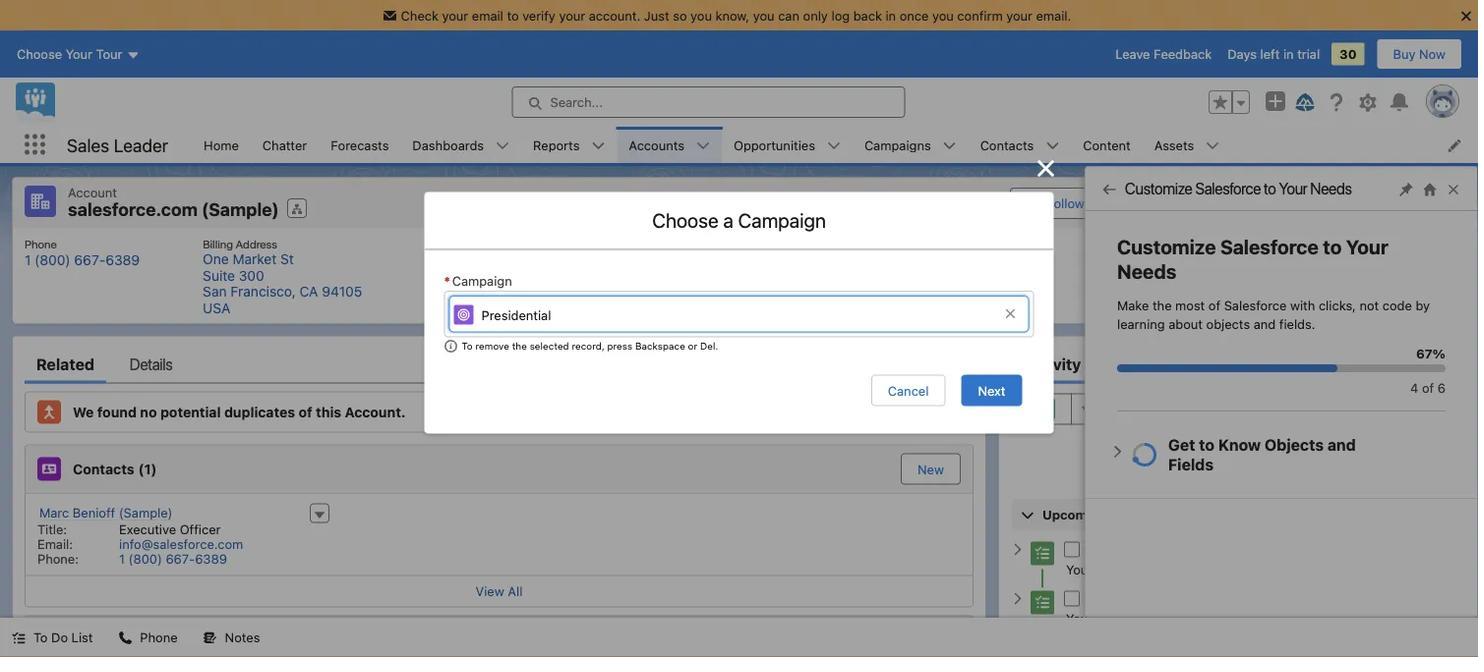 Task type: vqa. For each thing, say whether or not it's contained in the screenshot.
2nd Standard Object from the top
no



Task type: describe. For each thing, give the bounding box(es) containing it.
benioff inside the you have an upcoming task with marc benioff (sample)
[[1296, 614, 1338, 629]]

content link
[[1071, 127, 1143, 163]]

chatter link for "activity" link
[[1117, 345, 1164, 384]]

with for clicks,
[[1290, 298, 1315, 313]]

activity link
[[1023, 345, 1081, 384]]

to do list
[[33, 631, 93, 646]]

1 vertical spatial the
[[512, 341, 527, 352]]

0 vertical spatial customize salesforce to your needs
[[1125, 179, 1352, 198]]

executive officer email:
[[37, 523, 221, 552]]

0 vertical spatial in
[[886, 8, 896, 23]]

(1)
[[138, 462, 157, 478]]

search...
[[550, 95, 603, 110]]

follow button
[[1010, 188, 1101, 219]]

record,
[[572, 341, 605, 352]]

upcoming
[[1042, 507, 1107, 522]]

view for view all
[[476, 585, 504, 599]]

or
[[688, 341, 697, 352]]

667- inside phone 1 (800) 667-6389
[[74, 252, 105, 268]]

fields.
[[1279, 317, 1316, 332]]

time
[[1235, 435, 1261, 450]]

progress bar image
[[1117, 365, 1337, 373]]

0 vertical spatial customize
[[1125, 179, 1193, 198]]

opportunities for opportunities
[[734, 138, 815, 152]]

billing address one market st suite 300 san francisco, ca 94105 usa
[[203, 237, 362, 316]]

you have an upcoming task with marc benioff (sample)
[[1066, 612, 1396, 629]]

content
[[1083, 138, 1131, 152]]

salesforce.com
[[68, 199, 198, 220]]

opportunities for opportunities (6+)
[[73, 633, 167, 649]]

list containing home
[[192, 127, 1478, 163]]

remove
[[475, 341, 509, 352]]

log
[[832, 8, 850, 23]]

buy now
[[1393, 47, 1446, 62]]

by
[[1416, 298, 1430, 313]]

benioff inside related tab panel
[[73, 506, 115, 521]]

email:
[[37, 537, 73, 552]]

just
[[644, 8, 669, 23]]

1 vertical spatial with
[[1232, 563, 1257, 578]]

types
[[1377, 435, 1410, 450]]

left
[[1260, 47, 1280, 62]]

dashboards
[[412, 138, 484, 152]]

the inside make the most of salesforce with clicks, not code by learning about objects and fields.
[[1153, 298, 1172, 313]]

task for you have an upcoming task with marc benioff (sample)
[[1204, 612, 1229, 627]]

0 horizontal spatial campaign
[[452, 274, 512, 289]]

text default image for to remove the selected record, press backspace or del.
[[444, 340, 458, 354]]

view account hierarchy button
[[1121, 188, 1297, 219]]

to for to do list
[[33, 631, 48, 646]]

1 vertical spatial to
[[1264, 179, 1276, 198]]

opportunities (6+)
[[73, 633, 201, 649]]

learning
[[1117, 317, 1165, 332]]

only
[[803, 8, 828, 23]]

1 vertical spatial 1 (800) 667-6389 link
[[119, 552, 227, 567]]

campaigns list item
[[853, 127, 968, 163]]

1 vertical spatial in
[[1283, 47, 1294, 62]]

all inside related tab panel
[[508, 585, 523, 599]]

officer
[[180, 523, 221, 537]]

found
[[97, 404, 137, 421]]

you for you have an upcoming task with marc benioff (sample)
[[1066, 612, 1088, 627]]

assets list item
[[1143, 127, 1232, 163]]

can
[[778, 8, 800, 23]]

have for you have an upcoming task with
[[1092, 563, 1120, 578]]

days left in trial
[[1228, 47, 1320, 62]]

account owner
[[657, 237, 735, 251]]

details link
[[130, 345, 173, 384]]

(800) inside marc benioff (sample) element
[[128, 552, 162, 567]]

cancel
[[888, 384, 929, 398]]

a
[[723, 208, 733, 232]]

marc benioff (sample) element
[[26, 502, 341, 569]]

know,
[[716, 8, 750, 23]]

salesforce inside customize salesforce to your needs
[[1220, 236, 1319, 259]]

feedback
[[1154, 47, 1212, 62]]

we
[[73, 404, 94, 421]]

3 your from the left
[[1006, 8, 1033, 23]]

accounts
[[629, 138, 684, 152]]

choose
[[652, 208, 719, 232]]

presidential link
[[449, 296, 1029, 333]]

text default image for notes
[[203, 632, 217, 646]]

no
[[140, 404, 157, 421]]

0 vertical spatial 1 (800) 667-6389 link
[[25, 252, 140, 268]]

ca
[[300, 284, 318, 300]]

do
[[51, 631, 68, 646]]

usa
[[203, 300, 231, 316]]

accounts list item
[[617, 127, 722, 163]]

contacts list item
[[968, 127, 1071, 163]]

dashboards link
[[401, 127, 496, 163]]

0 horizontal spatial your
[[1279, 179, 1308, 198]]

email
[[472, 8, 503, 23]]

press
[[607, 341, 632, 352]]

delete button
[[1351, 188, 1423, 219]]

phone for phone 1 (800) 667-6389
[[25, 237, 57, 251]]

search... button
[[512, 87, 905, 118]]

one
[[203, 251, 229, 268]]

2 • from the left
[[1349, 435, 1355, 450]]

filters:
[[1173, 435, 1213, 450]]

chatter link for home link
[[251, 127, 319, 163]]

account for account
[[68, 185, 117, 200]]

so
[[673, 8, 687, 23]]

3 you from the left
[[932, 8, 954, 23]]

progress bar progress bar
[[1117, 365, 1446, 373]]

about
[[1169, 317, 1203, 332]]

1 your from the left
[[442, 8, 468, 23]]

check your email to verify your account. just so you know, you can only log back in once you confirm your email.
[[401, 8, 1071, 23]]

67% status
[[1117, 334, 1446, 395]]

edit button
[[1296, 188, 1352, 219]]

your inside customize salesforce to your needs
[[1346, 236, 1389, 259]]

francisco,
[[230, 284, 296, 300]]

confirm
[[957, 8, 1003, 23]]

related tab panel
[[25, 384, 974, 658]]

next button
[[961, 375, 1022, 407]]

reports
[[533, 138, 580, 152]]

contacts for contacts (1)
[[73, 462, 134, 478]]

1 horizontal spatial needs
[[1311, 179, 1352, 198]]

you for you have an upcoming task with
[[1066, 563, 1088, 578]]

edit
[[1312, 196, 1335, 211]]

(sample) inside related tab panel
[[119, 506, 173, 521]]

del.
[[700, 341, 718, 352]]

opportunities link
[[722, 127, 827, 163]]

2 your from the left
[[559, 8, 585, 23]]

0 horizontal spatial to
[[507, 8, 519, 23]]

new
[[918, 462, 944, 477]]

duplicates
[[224, 404, 295, 421]]

account for account owner
[[657, 237, 699, 251]]

marc inside related tab panel
[[39, 506, 69, 521]]

6389 inside phone 1 (800) 667-6389
[[105, 252, 140, 268]]

1 horizontal spatial marc benioff (sample) link
[[1262, 614, 1396, 630]]



Task type: locate. For each thing, give the bounding box(es) containing it.
1 vertical spatial (sample)
[[119, 506, 173, 521]]

1 horizontal spatial the
[[1153, 298, 1172, 313]]

0 vertical spatial chatter link
[[251, 127, 319, 163]]

with inside make the most of salesforce with clicks, not code by learning about objects and fields.
[[1290, 298, 1315, 313]]

text default image for phone
[[118, 632, 132, 646]]

customize
[[1125, 179, 1193, 198], [1117, 236, 1216, 259]]

upcoming & overdue
[[1042, 507, 1177, 522]]

2 horizontal spatial to
[[1323, 236, 1342, 259]]

1 an from the top
[[1123, 563, 1138, 578]]

0 horizontal spatial opportunities
[[73, 633, 167, 649]]

all
[[1217, 435, 1232, 450], [1274, 435, 1289, 450], [1359, 435, 1374, 450], [508, 585, 523, 599]]

1 horizontal spatial 667-
[[166, 552, 195, 567]]

an inside the you have an upcoming task with marc benioff (sample)
[[1123, 612, 1138, 627]]

upcoming inside the you have an upcoming task with marc benioff (sample)
[[1141, 612, 1200, 627]]

(sample)
[[202, 199, 279, 220], [119, 506, 173, 521], [1342, 614, 1396, 629]]

0 vertical spatial task
[[1204, 563, 1229, 578]]

0 horizontal spatial (sample)
[[119, 506, 173, 521]]

the right remove
[[512, 341, 527, 352]]

0 horizontal spatial view
[[476, 585, 504, 599]]

0 vertical spatial the
[[1153, 298, 1172, 313]]

0 vertical spatial benioff
[[73, 506, 115, 521]]

1 vertical spatial task
[[1204, 612, 1229, 627]]

0 vertical spatial your
[[1279, 179, 1308, 198]]

2 you from the top
[[1066, 612, 1088, 627]]

list
[[192, 127, 1478, 163], [13, 229, 1465, 324]]

1 vertical spatial benioff
[[1296, 614, 1338, 629]]

chatter down learning
[[1117, 355, 1164, 374]]

1 (800) 667-6389
[[119, 552, 227, 567]]

info@salesforce.com link
[[119, 537, 243, 552]]

text default image
[[118, 632, 132, 646], [203, 632, 217, 646]]

of left this in the left of the page
[[299, 404, 312, 421]]

of inside related tab panel
[[299, 404, 312, 421]]

0 horizontal spatial text default image
[[12, 632, 26, 646]]

customize salesforce to your needs down hierarchy
[[1117, 236, 1389, 283]]

1 text default image from the left
[[118, 632, 132, 646]]

upcoming for you have an upcoming task with marc benioff (sample)
[[1141, 612, 1200, 627]]

1 vertical spatial marc benioff (sample) link
[[1262, 614, 1396, 630]]

salesforce up and at the right
[[1224, 298, 1287, 313]]

1 horizontal spatial to
[[1264, 179, 1276, 198]]

view for view account hierarchy
[[1138, 196, 1166, 211]]

0 vertical spatial list
[[192, 127, 1478, 163]]

website
[[425, 237, 466, 251]]

to inside customize salesforce to your needs
[[1323, 236, 1342, 259]]

have down upcoming & overdue
[[1092, 563, 1120, 578]]

1 task image from the top
[[1031, 543, 1054, 566]]

opportunities image
[[37, 629, 61, 653]]

account down sales at the left top
[[68, 185, 117, 200]]

tab list containing related
[[25, 345, 974, 384]]

task for you have an upcoming task with
[[1204, 563, 1229, 578]]

2 vertical spatial salesforce
[[1224, 298, 1287, 313]]

to down edit button on the right top of page
[[1323, 236, 1342, 259]]

1 horizontal spatial in
[[1283, 47, 1294, 62]]

6389
[[105, 252, 140, 268], [195, 552, 227, 567]]

contacts up marc benioff (sample)
[[73, 462, 134, 478]]

you
[[1066, 563, 1088, 578], [1066, 612, 1088, 627]]

view inside related tab panel
[[476, 585, 504, 599]]

upcoming down overdue
[[1141, 563, 1200, 578]]

1 you from the left
[[691, 8, 712, 23]]

0 horizontal spatial 667-
[[74, 252, 105, 268]]

1 horizontal spatial of
[[1209, 298, 1221, 313]]

leave feedback link
[[1116, 47, 1212, 62]]

667- down salesforce.com
[[74, 252, 105, 268]]

needs up "make"
[[1117, 260, 1177, 283]]

opportunities right 'do'
[[73, 633, 167, 649]]

make the most of salesforce with clicks, not code by learning about objects and fields.
[[1117, 298, 1430, 332]]

to
[[462, 341, 473, 352], [33, 631, 48, 646]]

have inside the you have an upcoming task with marc benioff (sample)
[[1092, 612, 1120, 627]]

needs inside customize salesforce to your needs
[[1117, 260, 1177, 283]]

customize salesforce to your needs down assets list item
[[1125, 179, 1352, 198]]

1 vertical spatial task image
[[1031, 592, 1054, 615]]

inverse image
[[1034, 157, 1058, 180]]

0 vertical spatial upcoming
[[1141, 563, 1200, 578]]

with inside the you have an upcoming task with marc benioff (sample)
[[1232, 612, 1257, 627]]

1 vertical spatial contacts
[[73, 462, 134, 478]]

account
[[68, 185, 117, 200], [1170, 196, 1219, 211], [657, 237, 699, 251]]

contacts for contacts
[[980, 138, 1034, 152]]

group
[[1209, 91, 1250, 114]]

customize inside customize salesforce to your needs
[[1117, 236, 1216, 259]]

have down "you have an upcoming task with"
[[1092, 612, 1120, 627]]

0 vertical spatial chatter
[[262, 138, 307, 152]]

0 horizontal spatial 6389
[[105, 252, 140, 268]]

an for you have an upcoming task with
[[1123, 563, 1138, 578]]

account inside list
[[657, 237, 699, 251]]

contacts (1)
[[73, 462, 157, 478]]

leader
[[114, 134, 168, 156]]

1 horizontal spatial text default image
[[203, 632, 217, 646]]

activities
[[1293, 435, 1346, 450]]

choose a campaign
[[652, 208, 826, 232]]

accounts link
[[617, 127, 696, 163]]

reports link
[[521, 127, 591, 163]]

upcoming down "you have an upcoming task with"
[[1141, 612, 1200, 627]]

1 horizontal spatial tab list
[[1011, 345, 1454, 384]]

1 vertical spatial an
[[1123, 612, 1138, 627]]

salesforce
[[1196, 179, 1261, 198], [1220, 236, 1319, 259], [1224, 298, 1287, 313]]

1 horizontal spatial campaign
[[738, 208, 826, 232]]

1 inside phone 1 (800) 667-6389
[[25, 252, 31, 268]]

2 you from the left
[[753, 8, 775, 23]]

forecasts link
[[319, 127, 401, 163]]

phone:
[[37, 552, 79, 567]]

*
[[444, 274, 450, 289]]

chatter link down learning
[[1117, 345, 1164, 384]]

related
[[36, 355, 94, 374]]

chatter right home link
[[262, 138, 307, 152]]

your down delete button
[[1346, 236, 1389, 259]]

details
[[130, 355, 173, 374]]

(800)
[[35, 252, 70, 268], [128, 552, 162, 567]]

info@salesforce.com
[[119, 537, 243, 552]]

tab list containing activity
[[1011, 345, 1454, 384]]

have for you have an upcoming task with marc benioff (sample)
[[1092, 612, 1120, 627]]

0 horizontal spatial contacts
[[73, 462, 134, 478]]

san
[[203, 284, 227, 300]]

text default image left opportunities image
[[12, 632, 26, 646]]

task down "you have an upcoming task with"
[[1204, 612, 1229, 627]]

text default image for to do list
[[12, 632, 26, 646]]

0 horizontal spatial marc
[[39, 506, 69, 521]]

opportunities inside related tab panel
[[73, 633, 167, 649]]

to left remove
[[462, 341, 473, 352]]

0 vertical spatial phone
[[25, 237, 57, 251]]

0 vertical spatial 1
[[25, 252, 31, 268]]

1 vertical spatial marc
[[1262, 614, 1292, 629]]

your
[[442, 8, 468, 23], [559, 8, 585, 23], [1006, 8, 1033, 23]]

with up fields.
[[1290, 298, 1315, 313]]

we found no potential duplicates of this account.
[[73, 404, 406, 421]]

clicks,
[[1319, 298, 1356, 313]]

your left email.
[[1006, 8, 1033, 23]]

the left 'most'
[[1153, 298, 1172, 313]]

backspace
[[635, 341, 685, 352]]

2 text default image from the left
[[203, 632, 217, 646]]

needs
[[1311, 179, 1352, 198], [1117, 260, 1177, 283]]

text default image left remove
[[444, 340, 458, 354]]

1 vertical spatial 6389
[[195, 552, 227, 567]]

the
[[1153, 298, 1172, 313], [512, 341, 527, 352]]

task image
[[1031, 543, 1054, 566], [1031, 592, 1054, 615]]

1 horizontal spatial you
[[753, 8, 775, 23]]

salesforce inside make the most of salesforce with clicks, not code by learning about objects and fields.
[[1224, 298, 1287, 313]]

overdue
[[1123, 507, 1177, 522]]

1 vertical spatial customize salesforce to your needs
[[1117, 236, 1389, 283]]

your right verify on the left of the page
[[559, 8, 585, 23]]

an down "you have an upcoming task with"
[[1123, 612, 1138, 627]]

upcoming for you have an upcoming task with
[[1141, 563, 1200, 578]]

text default image
[[444, 340, 458, 354], [12, 632, 26, 646]]

campaign right a
[[738, 208, 826, 232]]

of inside make the most of salesforce with clicks, not code by learning about objects and fields.
[[1209, 298, 1221, 313]]

salesforce down hierarchy
[[1220, 236, 1319, 259]]

1 horizontal spatial phone
[[140, 631, 178, 646]]

view inside button
[[1138, 196, 1166, 211]]

2 an from the top
[[1123, 612, 1138, 627]]

selected
[[530, 341, 569, 352]]

phone inside button
[[140, 631, 178, 646]]

marc benioff (sample) link inside related tab panel
[[39, 506, 173, 522]]

(sample) inside the you have an upcoming task with marc benioff (sample)
[[1342, 614, 1396, 629]]

to
[[507, 8, 519, 23], [1264, 179, 1276, 198], [1323, 236, 1342, 259]]

0 horizontal spatial 1
[[25, 252, 31, 268]]

94105
[[322, 284, 362, 300]]

0 vertical spatial 6389
[[105, 252, 140, 268]]

0 vertical spatial an
[[1123, 563, 1138, 578]]

2 horizontal spatial you
[[932, 8, 954, 23]]

objects
[[1206, 317, 1250, 332]]

in right back
[[886, 8, 896, 23]]

6389 down officer
[[195, 552, 227, 567]]

0 horizontal spatial the
[[512, 341, 527, 352]]

300
[[239, 268, 264, 284]]

account left hierarchy
[[1170, 196, 1219, 211]]

1 upcoming from the top
[[1141, 563, 1200, 578]]

trial
[[1297, 47, 1320, 62]]

0 vertical spatial 667-
[[74, 252, 105, 268]]

an down overdue
[[1123, 563, 1138, 578]]

text default image right (6+)
[[203, 632, 217, 646]]

buy
[[1393, 47, 1416, 62]]

0 vertical spatial to
[[462, 341, 473, 352]]

check
[[401, 8, 439, 23]]

presidential
[[481, 308, 551, 323]]

2 horizontal spatial account
[[1170, 196, 1219, 211]]

1 task from the top
[[1204, 563, 1229, 578]]

salesforce down assets list item
[[1196, 179, 1261, 198]]

to do list button
[[0, 619, 105, 658]]

of up "objects"
[[1209, 298, 1221, 313]]

st
[[280, 251, 294, 268]]

to for to remove the selected record, press backspace or del.
[[462, 341, 473, 352]]

2 task image from the top
[[1031, 592, 1054, 615]]

with down "you have an upcoming task with"
[[1232, 612, 1257, 627]]

title:
[[37, 523, 67, 537]]

to inside button
[[33, 631, 48, 646]]

2 have from the top
[[1092, 612, 1120, 627]]

0 horizontal spatial to
[[33, 631, 48, 646]]

0 vertical spatial have
[[1092, 563, 1120, 578]]

your left edit at the top
[[1279, 179, 1308, 198]]

0 horizontal spatial in
[[886, 8, 896, 23]]

opportunities down 'search...' button
[[734, 138, 815, 152]]

chatter inside tab list
[[1117, 355, 1164, 374]]

1 vertical spatial you
[[1066, 612, 1088, 627]]

owner
[[702, 237, 735, 251]]

to left edit button on the right top of page
[[1264, 179, 1276, 198]]

text default image inside notes button
[[203, 632, 217, 646]]

contacts inside related tab panel
[[73, 462, 134, 478]]

list containing one market st
[[13, 229, 1465, 324]]

2 vertical spatial with
[[1232, 612, 1257, 627]]

customize down assets on the top of page
[[1125, 179, 1193, 198]]

1 • from the left
[[1265, 435, 1271, 450]]

you right once
[[932, 8, 954, 23]]

• right time
[[1265, 435, 1271, 450]]

phone button
[[107, 619, 189, 658]]

opportunities inside opportunities link
[[734, 138, 815, 152]]

contacts inside contacts link
[[980, 138, 1034, 152]]

1 horizontal spatial to
[[462, 341, 473, 352]]

info@salesforce.com phone:
[[37, 537, 243, 567]]

1 vertical spatial chatter link
[[1117, 345, 1164, 384]]

chatter
[[262, 138, 307, 152], [1117, 355, 1164, 374]]

1 vertical spatial chatter
[[1117, 355, 1164, 374]]

contacts image
[[37, 458, 61, 481]]

• right activities
[[1349, 435, 1355, 450]]

•
[[1265, 435, 1271, 450], [1349, 435, 1355, 450]]

text default image right list
[[118, 632, 132, 646]]

tab list down "objects"
[[1011, 345, 1454, 384]]

campaigns
[[864, 138, 931, 152]]

0 vertical spatial (800)
[[35, 252, 70, 268]]

chatter inside list
[[262, 138, 307, 152]]

customize down view account hierarchy
[[1117, 236, 1216, 259]]

progress bar
[[1133, 444, 1157, 467]]

campaign right *
[[452, 274, 512, 289]]

delete
[[1368, 196, 1406, 211]]

1 horizontal spatial your
[[559, 8, 585, 23]]

phone
[[25, 237, 57, 251], [140, 631, 178, 646]]

667- down officer
[[166, 552, 195, 567]]

cancel button
[[871, 375, 946, 407]]

list
[[71, 631, 93, 646]]

1 vertical spatial (800)
[[128, 552, 162, 567]]

with for marc
[[1232, 612, 1257, 627]]

you have an upcoming task with
[[1066, 563, 1261, 578]]

marc inside the you have an upcoming task with marc benioff (sample)
[[1262, 614, 1292, 629]]

an for you have an upcoming task with marc benioff (sample)
[[1123, 612, 1138, 627]]

phone inside phone 1 (800) 667-6389
[[25, 237, 57, 251]]

1 vertical spatial salesforce
[[1220, 236, 1319, 259]]

0 horizontal spatial your
[[442, 8, 468, 23]]

task inside the you have an upcoming task with marc benioff (sample)
[[1204, 612, 1229, 627]]

1 vertical spatial customize
[[1117, 236, 1216, 259]]

0 vertical spatial view
[[1138, 196, 1166, 211]]

view account hierarchy
[[1138, 196, 1280, 211]]

2 task from the top
[[1204, 612, 1229, 627]]

0 vertical spatial salesforce
[[1196, 179, 1261, 198]]

dashboards list item
[[401, 127, 521, 163]]

1 have from the top
[[1092, 563, 1120, 578]]

your left email
[[442, 8, 468, 23]]

0 vertical spatial marc benioff (sample) link
[[39, 506, 173, 522]]

1 vertical spatial opportunities
[[73, 633, 167, 649]]

have
[[1092, 563, 1120, 578], [1092, 612, 1120, 627]]

6389 down salesforce.com
[[105, 252, 140, 268]]

make
[[1117, 298, 1149, 313]]

0 vertical spatial opportunities
[[734, 138, 815, 152]]

0 vertical spatial (sample)
[[202, 199, 279, 220]]

1 vertical spatial campaign
[[452, 274, 512, 289]]

reports list item
[[521, 127, 617, 163]]

benioff
[[73, 506, 115, 521], [1296, 614, 1338, 629]]

0 horizontal spatial text default image
[[118, 632, 132, 646]]

upcoming & overdue button
[[1012, 499, 1453, 531]]

67%
[[1416, 346, 1446, 361]]

email.
[[1036, 8, 1071, 23]]

1 vertical spatial 1
[[119, 552, 125, 567]]

2 tab list from the left
[[1011, 345, 1454, 384]]

marc benioff (sample)
[[39, 506, 173, 521]]

phone for phone
[[140, 631, 178, 646]]

0 horizontal spatial account
[[68, 185, 117, 200]]

(800) down executive
[[128, 552, 162, 567]]

and
[[1254, 317, 1276, 332]]

0 vertical spatial task image
[[1031, 543, 1054, 566]]

text default image inside to do list button
[[12, 632, 26, 646]]

contacts up follow button
[[980, 138, 1034, 152]]

you inside the you have an upcoming task with marc benioff (sample)
[[1066, 612, 1088, 627]]

needs left the delete
[[1311, 179, 1352, 198]]

0 horizontal spatial chatter
[[262, 138, 307, 152]]

code
[[1383, 298, 1412, 313]]

activity
[[1023, 355, 1081, 374]]

chatter link right home
[[251, 127, 319, 163]]

home link
[[192, 127, 251, 163]]

1 horizontal spatial •
[[1349, 435, 1355, 450]]

0 horizontal spatial needs
[[1117, 260, 1177, 283]]

buy now button
[[1376, 38, 1462, 70]]

1 tab list from the left
[[25, 345, 974, 384]]

account down choose
[[657, 237, 699, 251]]

home
[[204, 138, 239, 152]]

1 vertical spatial needs
[[1117, 260, 1177, 283]]

0 horizontal spatial tab list
[[25, 345, 974, 384]]

0 vertical spatial to
[[507, 8, 519, 23]]

to left 'do'
[[33, 631, 48, 646]]

1 horizontal spatial marc
[[1262, 614, 1292, 629]]

tab list down presidential
[[25, 345, 974, 384]]

6389 inside marc benioff (sample) element
[[195, 552, 227, 567]]

1 inside marc benioff (sample) element
[[119, 552, 125, 567]]

0 horizontal spatial you
[[691, 8, 712, 23]]

now
[[1419, 47, 1446, 62]]

you left can
[[753, 8, 775, 23]]

1 horizontal spatial contacts
[[980, 138, 1034, 152]]

tab list
[[25, 345, 974, 384], [1011, 345, 1454, 384]]

campaigns link
[[853, 127, 943, 163]]

1 horizontal spatial account
[[657, 237, 699, 251]]

not
[[1360, 298, 1379, 313]]

(800) down salesforce.com
[[35, 252, 70, 268]]

0 horizontal spatial chatter link
[[251, 127, 319, 163]]

market
[[233, 251, 277, 268]]

opportunities list item
[[722, 127, 853, 163]]

task up the you have an upcoming task with marc benioff (sample)
[[1204, 563, 1229, 578]]

with up the you have an upcoming task with marc benioff (sample)
[[1232, 563, 1257, 578]]

account.
[[589, 8, 641, 23]]

chatter link
[[251, 127, 319, 163], [1117, 345, 1164, 384]]

0 vertical spatial campaign
[[738, 208, 826, 232]]

of
[[1209, 298, 1221, 313], [299, 404, 312, 421]]

account inside button
[[1170, 196, 1219, 211]]

1 horizontal spatial (sample)
[[202, 199, 279, 220]]

text default image inside phone button
[[118, 632, 132, 646]]

you right so at the top left
[[691, 8, 712, 23]]

0 vertical spatial needs
[[1311, 179, 1352, 198]]

in right the 'left'
[[1283, 47, 1294, 62]]

0 vertical spatial with
[[1290, 298, 1315, 313]]

1 you from the top
[[1066, 563, 1088, 578]]

most
[[1175, 298, 1205, 313]]

(800) inside phone 1 (800) 667-6389
[[35, 252, 70, 268]]

to right email
[[507, 8, 519, 23]]

0 vertical spatial you
[[1066, 563, 1088, 578]]

667- inside marc benioff (sample) element
[[166, 552, 195, 567]]

2 upcoming from the top
[[1141, 612, 1200, 627]]

0 horizontal spatial phone
[[25, 237, 57, 251]]

1 vertical spatial list
[[13, 229, 1465, 324]]



